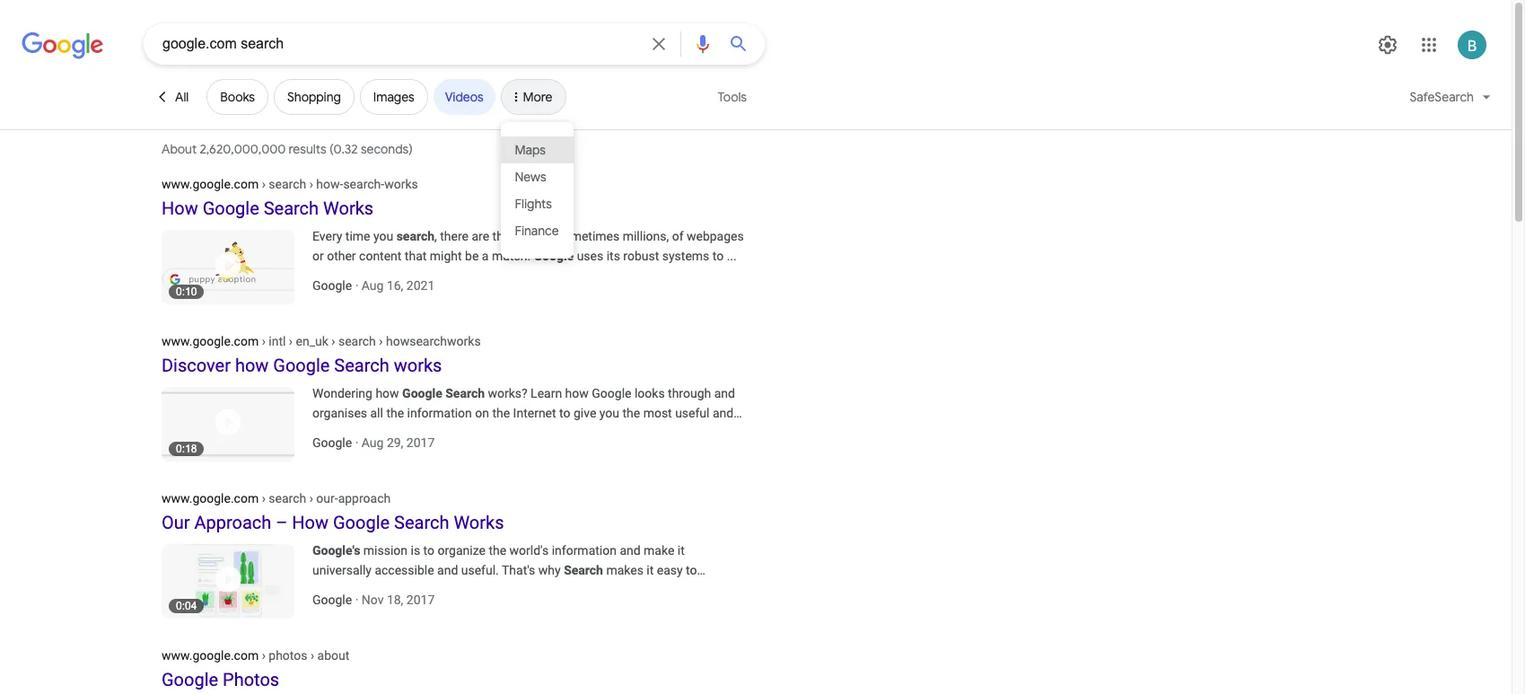 Task type: locate. For each thing, give the bounding box(es) containing it.
none text field up discover how google search works
[[162, 333, 481, 348]]

works inside text field
[[385, 177, 418, 191]]

4 www.google.com from the top
[[162, 648, 259, 663]]

how up the all
[[376, 386, 399, 401]]

aug for search
[[362, 436, 384, 450]]

systems
[[663, 249, 710, 263]]

how
[[162, 198, 198, 219], [292, 512, 329, 533]]

1 horizontal spatial it
[[678, 543, 685, 558]]

· for google
[[355, 593, 359, 607]]

0 horizontal spatial you
[[374, 229, 394, 243]]

google up give
[[592, 386, 632, 401]]

None text field
[[162, 490, 391, 506]]

works up organize
[[454, 512, 504, 533]]

the left most
[[623, 406, 641, 420]]

· down other
[[355, 278, 359, 293]]

› intl › en_uk › search › howsearchworks text field
[[259, 334, 481, 348]]

information left the on
[[407, 406, 472, 420]]

mission is to organize the world's information and make it universally accessible and useful. that's why
[[313, 543, 685, 578]]

robust
[[624, 249, 660, 263]]

to left give
[[560, 406, 571, 420]]

aug left 16,
[[362, 278, 384, 293]]

google down organises
[[313, 436, 352, 450]]

none text field up how google search works at the left of page
[[162, 176, 418, 191]]

2 none text field from the top
[[162, 333, 481, 348]]

none text field for google
[[162, 333, 481, 348]]

›
[[262, 177, 266, 191], [310, 177, 313, 191], [262, 334, 266, 348], [289, 334, 293, 348], [332, 334, 335, 348], [379, 334, 383, 348], [262, 491, 266, 506], [310, 491, 313, 506], [262, 648, 266, 663], [311, 648, 314, 663]]

0 horizontal spatial how
[[235, 355, 269, 376]]

2 2017 from the top
[[407, 593, 435, 607]]

flights link
[[501, 190, 574, 217]]

2017 for google
[[407, 593, 435, 607]]

menu
[[501, 122, 574, 259]]

1 vertical spatial to
[[424, 543, 435, 558]]

0 vertical spatial information
[[407, 406, 472, 420]]

1 horizontal spatial a
[[482, 249, 489, 263]]

1 horizontal spatial you
[[600, 406, 620, 420]]

aug
[[362, 278, 384, 293], [362, 436, 384, 450]]

2017 right '29,' at the bottom of page
[[407, 436, 435, 450]]

1 vertical spatial works
[[454, 512, 504, 533]]

www.google.com for discover
[[162, 334, 259, 348]]

0 horizontal spatial how
[[162, 198, 198, 219]]

a inside makes it easy to discover a broad range ...
[[363, 583, 370, 597]]

0 horizontal spatial works
[[323, 198, 374, 219]]

2 horizontal spatial how
[[565, 386, 589, 401]]

search
[[269, 177, 306, 191], [397, 229, 435, 243], [339, 334, 376, 348], [269, 491, 306, 506]]

all
[[370, 406, 383, 420]]

safesearch
[[1410, 89, 1475, 105]]

0 vertical spatial aug
[[362, 278, 384, 293]]

works
[[385, 177, 418, 191], [394, 355, 442, 376]]

works
[[323, 198, 374, 219], [454, 512, 504, 533]]

how down intl
[[235, 355, 269, 376]]

1 horizontal spatial to
[[560, 406, 571, 420]]

search down the › intl › en_uk › search › howsearchworks text box
[[334, 355, 390, 376]]

www.google.com down about
[[162, 177, 259, 191]]

1 horizontal spatial how
[[292, 512, 329, 533]]

information inside works? learn how google looks through and organises all the information on the internet to give you the most useful and relevant ...
[[407, 406, 472, 420]]

shopping link
[[274, 79, 355, 115]]

how for discover
[[235, 355, 269, 376]]

› left our-
[[310, 491, 313, 506]]

1 vertical spatial ·
[[355, 436, 359, 450]]

information
[[407, 406, 472, 420], [552, 543, 617, 558]]

photos
[[223, 669, 279, 691]]

search up how google search works at the left of page
[[269, 177, 306, 191]]

the up useful.
[[489, 543, 507, 558]]

18,
[[387, 593, 404, 607]]

› right intl
[[289, 334, 293, 348]]

maps
[[515, 141, 546, 158]]

aug left '29,' at the bottom of page
[[362, 436, 384, 450]]

0:04 link
[[162, 541, 313, 619]]

3 · from the top
[[355, 593, 359, 607]]

2021
[[407, 278, 435, 293]]

1 vertical spatial aug
[[362, 436, 384, 450]]

0 vertical spatial to
[[560, 406, 571, 420]]

other
[[327, 249, 356, 263]]

› search › our-approach text field
[[259, 491, 391, 506]]

search
[[264, 198, 319, 219], [334, 355, 390, 376], [446, 386, 485, 401], [394, 512, 449, 533], [564, 563, 603, 578]]

www.google.com › photos › about
[[162, 648, 350, 663]]

· down organises
[[355, 436, 359, 450]]

0:18 link
[[162, 384, 313, 462]]

books
[[220, 89, 255, 105]]

search up is
[[394, 512, 449, 533]]

you up "content"
[[374, 229, 394, 243]]

search right why
[[564, 563, 603, 578]]

0 vertical spatial ·
[[355, 278, 359, 293]]

0 horizontal spatial a
[[363, 583, 370, 597]]

images link
[[360, 79, 428, 115]]

1 vertical spatial information
[[552, 543, 617, 558]]

wondering
[[313, 386, 373, 401]]

2 vertical spatial none text field
[[162, 648, 350, 663]]

works down howsearchworks
[[394, 355, 442, 376]]

2 aug from the top
[[362, 436, 384, 450]]

be
[[465, 249, 479, 263]]

0 vertical spatial works
[[323, 198, 374, 219]]

range ...
[[408, 583, 453, 597]]

finance
[[515, 222, 559, 238]]

16,
[[387, 278, 404, 293]]

the right the all
[[387, 406, 404, 420]]

· for works
[[355, 436, 359, 450]]

2017 right 18,
[[407, 593, 435, 607]]

1 2017 from the top
[[407, 436, 435, 450]]

to right is
[[424, 543, 435, 558]]

the right the on
[[493, 406, 510, 420]]

results
[[289, 141, 327, 157]]

photos
[[269, 648, 308, 663]]

1 vertical spatial works
[[394, 355, 442, 376]]

google uses its robust systems to ...
[[534, 249, 737, 263]]

0 horizontal spatial it
[[647, 563, 654, 578]]

none text field the › intl › en_uk › search › howsearchworks
[[162, 333, 481, 348]]

www.google.com for how
[[162, 177, 259, 191]]

you right give
[[600, 406, 620, 420]]

is
[[411, 543, 420, 558]]

www.google.com up discover
[[162, 334, 259, 348]]

google's
[[313, 543, 360, 558]]

learn
[[531, 386, 562, 401]]

most
[[644, 406, 672, 420]]

1 vertical spatial how
[[292, 512, 329, 533]]

it right make
[[678, 543, 685, 558]]

2 vertical spatial to
[[686, 563, 697, 578]]

3 none text field from the top
[[162, 648, 350, 663]]

2 www.google.com from the top
[[162, 334, 259, 348]]

› left intl
[[262, 334, 266, 348]]

search-
[[343, 177, 385, 191]]

, there are thousands, sometimes millions, of webpages or other content that might be a match.
[[313, 229, 744, 263]]

0 vertical spatial a
[[482, 249, 489, 263]]

1 horizontal spatial information
[[552, 543, 617, 558]]

1 horizontal spatial works
[[454, 512, 504, 533]]

match.
[[492, 249, 531, 263]]

a left broad at the left bottom
[[363, 583, 370, 597]]

0 vertical spatial works
[[385, 177, 418, 191]]

0 vertical spatial none text field
[[162, 176, 418, 191]]

our
[[162, 512, 190, 533]]

–
[[276, 512, 288, 533]]

our approach – how google search works
[[162, 512, 504, 533]]

you inside works? learn how google looks through and organises all the information on the internet to give you the most useful and relevant ...
[[600, 406, 620, 420]]

1 aug from the top
[[362, 278, 384, 293]]

google
[[203, 198, 259, 219], [534, 249, 574, 263], [313, 278, 352, 293], [273, 355, 330, 376], [402, 386, 443, 401], [592, 386, 632, 401], [313, 436, 352, 450], [333, 512, 390, 533], [313, 593, 352, 607], [162, 669, 218, 691]]

it left easy
[[647, 563, 654, 578]]

· left nov
[[355, 593, 359, 607]]

www.google.com inside › search › how-search-works text field
[[162, 177, 259, 191]]

2 horizontal spatial to
[[686, 563, 697, 578]]

to inside works? learn how google looks through and organises all the information on the internet to give you the most useful and relevant ...
[[560, 406, 571, 420]]

(0.32
[[330, 141, 358, 157]]

how
[[235, 355, 269, 376], [376, 386, 399, 401], [565, 386, 589, 401]]

works down seconds)
[[385, 177, 418, 191]]

0 vertical spatial how
[[162, 198, 198, 219]]

to right easy
[[686, 563, 697, 578]]

a
[[482, 249, 489, 263], [363, 583, 370, 597]]

› up approach
[[262, 491, 266, 506]]

1 vertical spatial 2017
[[407, 593, 435, 607]]

a right be on the left of page
[[482, 249, 489, 263]]

works down › search › how-search-works text field
[[323, 198, 374, 219]]

and
[[715, 386, 736, 401], [713, 406, 734, 420], [620, 543, 641, 558], [437, 563, 458, 578]]

you
[[374, 229, 394, 243], [600, 406, 620, 420]]

1 vertical spatial a
[[363, 583, 370, 597]]

there
[[440, 229, 469, 243]]

search up that
[[397, 229, 435, 243]]

more button
[[501, 79, 566, 122]]

www.google.com
[[162, 177, 259, 191], [162, 334, 259, 348], [162, 491, 259, 506], [162, 648, 259, 663]]

None search field
[[0, 22, 765, 65]]

0 horizontal spatial to
[[424, 543, 435, 558]]

information inside mission is to organize the world's information and make it universally accessible and useful. that's why
[[552, 543, 617, 558]]

world's
[[510, 543, 549, 558]]

1 none text field from the top
[[162, 176, 418, 191]]

millions,
[[623, 229, 669, 243]]

www.google.com up approach
[[162, 491, 259, 506]]

none text field up photos
[[162, 648, 350, 663]]

information up why
[[552, 543, 617, 558]]

1 vertical spatial you
[[600, 406, 620, 420]]

0 horizontal spatial information
[[407, 406, 472, 420]]

none text field › photos › about
[[162, 648, 350, 663]]

2 vertical spatial ·
[[355, 593, 359, 607]]

discover how google search works
[[162, 355, 442, 376]]

google down other
[[313, 278, 352, 293]]

and up makes
[[620, 543, 641, 558]]

None text field
[[162, 176, 418, 191], [162, 333, 481, 348], [162, 648, 350, 663]]

2017
[[407, 436, 435, 450], [407, 593, 435, 607]]

discover
[[313, 583, 360, 597]]

how down about
[[162, 198, 198, 219]]

to
[[560, 406, 571, 420], [424, 543, 435, 558], [686, 563, 697, 578]]

google image
[[22, 32, 104, 59]]

www.google.com inside the › intl › en_uk › search › howsearchworks text field
[[162, 334, 259, 348]]

how up give
[[565, 386, 589, 401]]

safesearch button
[[1400, 79, 1503, 123]]

www.google.com up google photos
[[162, 648, 259, 663]]

google inside works? learn how google looks through and organises all the information on the internet to give you the most useful and relevant ...
[[592, 386, 632, 401]]

internet
[[513, 406, 556, 420]]

1 www.google.com from the top
[[162, 177, 259, 191]]

all link
[[144, 79, 201, 115]]

none text field for search
[[162, 176, 418, 191]]

2 · from the top
[[355, 436, 359, 450]]

0 vertical spatial 2017
[[407, 436, 435, 450]]

content
[[359, 249, 402, 263]]

flights
[[515, 195, 552, 212]]

1 horizontal spatial how
[[376, 386, 399, 401]]

why
[[539, 563, 561, 578]]

0 vertical spatial it
[[678, 543, 685, 558]]

1 vertical spatial it
[[647, 563, 654, 578]]

search right en_uk
[[339, 334, 376, 348]]

the
[[387, 406, 404, 420], [493, 406, 510, 420], [623, 406, 641, 420], [489, 543, 507, 558]]

how down the › search › our-approach text field
[[292, 512, 329, 533]]

› right en_uk
[[332, 334, 335, 348]]

it inside makes it easy to discover a broad range ...
[[647, 563, 654, 578]]

3 www.google.com from the top
[[162, 491, 259, 506]]

google down en_uk
[[273, 355, 330, 376]]

that's
[[502, 563, 536, 578]]

howsearchworks
[[386, 334, 481, 348]]

www.google.com inside › photos › about text field
[[162, 648, 259, 663]]

organises
[[313, 406, 367, 420]]

every time you search
[[313, 229, 435, 243]]

search by voice image
[[692, 33, 714, 55]]

how for wondering
[[376, 386, 399, 401]]

aug for works
[[362, 278, 384, 293]]

1 vertical spatial none text field
[[162, 333, 481, 348]]

search up –
[[269, 491, 306, 506]]



Task type: vqa. For each thing, say whether or not it's contained in the screenshot.
7 inside November row group
no



Task type: describe. For each thing, give the bounding box(es) containing it.
none text field containing www.google.com
[[162, 490, 391, 506]]

how google search works
[[162, 198, 374, 219]]

and down organize
[[437, 563, 458, 578]]

0:18
[[176, 443, 197, 455]]

about
[[162, 141, 197, 157]]

tools
[[718, 89, 747, 105]]

images
[[374, 89, 415, 105]]

0:10 link
[[162, 226, 313, 304]]

videos
[[445, 89, 484, 105]]

makes it easy to discover a broad range ...
[[313, 563, 697, 597]]

useful
[[676, 406, 710, 420]]

› left how-
[[310, 177, 313, 191]]

news link
[[501, 163, 574, 190]]

29,
[[387, 436, 404, 450]]

0:04
[[176, 600, 197, 613]]

give
[[574, 406, 597, 420]]

approach
[[194, 512, 272, 533]]

organize
[[438, 543, 486, 558]]

www.google.com › search › our-approach
[[162, 491, 391, 506]]

› left about
[[311, 648, 314, 663]]

a inside , there are thousands, sometimes millions, of webpages or other content that might be a match.
[[482, 249, 489, 263]]

might
[[430, 249, 462, 263]]

search up the on
[[446, 386, 485, 401]]

the inside mission is to organize the world's information and make it universally accessible and useful. that's why
[[489, 543, 507, 558]]

www.google.com › search › how-search-works
[[162, 177, 418, 191]]

google · nov 18, 2017
[[313, 593, 435, 607]]

to inside makes it easy to discover a broad range ...
[[686, 563, 697, 578]]

www.google.com › intl › en_uk › search › howsearchworks
[[162, 334, 481, 348]]

our-
[[316, 491, 338, 506]]

menu containing maps
[[501, 122, 574, 259]]

are
[[472, 229, 490, 243]]

broad
[[373, 583, 405, 597]]

wondering how google search
[[313, 386, 485, 401]]

and right through
[[715, 386, 736, 401]]

www.google.com for google
[[162, 648, 259, 663]]

relevant ...
[[313, 426, 370, 440]]

to inside mission is to organize the world's information and make it universally accessible and useful. that's why
[[424, 543, 435, 558]]

to ...
[[713, 249, 737, 263]]

make
[[644, 543, 675, 558]]

google up 0:10 link
[[203, 198, 259, 219]]

useful.
[[461, 563, 499, 578]]

google down "finance" link
[[534, 249, 574, 263]]

news
[[515, 168, 547, 185]]

› left howsearchworks
[[379, 334, 383, 348]]

www.google.com for our
[[162, 491, 259, 506]]

webpages
[[687, 229, 744, 243]]

google down approach on the bottom
[[333, 512, 390, 533]]

google · aug 29, 2017
[[313, 436, 435, 450]]

and right useful
[[713, 406, 734, 420]]

google down universally
[[313, 593, 352, 607]]

how-
[[316, 177, 343, 191]]

search down www.google.com › search › how-search-works
[[264, 198, 319, 219]]

books link
[[207, 79, 269, 115]]

on
[[475, 406, 489, 420]]

through
[[668, 386, 712, 401]]

1 · from the top
[[355, 278, 359, 293]]

› up how google search works at the left of page
[[262, 177, 266, 191]]

videos link
[[434, 79, 495, 115]]

about 2,620,000,000 results (0.32 seconds)
[[162, 141, 416, 157]]

about
[[318, 648, 350, 663]]

looks
[[635, 386, 665, 401]]

› photos › about text field
[[259, 648, 350, 663]]

it inside mission is to organize the world's information and make it universally accessible and useful. that's why
[[678, 543, 685, 558]]

uses
[[577, 249, 604, 263]]

Search search field
[[163, 34, 641, 57]]

shopping
[[287, 89, 341, 105]]

2017 for works
[[407, 436, 435, 450]]

google down howsearchworks
[[402, 386, 443, 401]]

clear image
[[648, 24, 670, 64]]

en_uk
[[296, 334, 329, 348]]

approach
[[338, 491, 391, 506]]

none text field › search › how-search-works
[[162, 176, 418, 191]]

time
[[346, 229, 370, 243]]

works? learn how google looks through and organises all the information on the internet to give you the most useful and relevant ...
[[313, 386, 736, 440]]

makes
[[607, 563, 644, 578]]

of
[[672, 229, 684, 243]]

finance link
[[501, 217, 574, 244]]

discover
[[162, 355, 231, 376]]

nov
[[362, 593, 384, 607]]

thousands,
[[493, 229, 554, 243]]

more
[[523, 89, 553, 105]]

tools button
[[710, 79, 755, 115]]

google · aug 16, 2021
[[313, 278, 435, 293]]

google left photos
[[162, 669, 218, 691]]

or
[[313, 249, 324, 263]]

that
[[405, 249, 427, 263]]

how inside works? learn how google looks through and organises all the information on the internet to give you the most useful and relevant ...
[[565, 386, 589, 401]]

accessible
[[375, 563, 434, 578]]

0 vertical spatial you
[[374, 229, 394, 243]]

universally
[[313, 563, 372, 578]]

easy
[[657, 563, 683, 578]]

seconds)
[[361, 141, 413, 157]]

its
[[607, 249, 621, 263]]

mission
[[364, 543, 408, 558]]

intl
[[269, 334, 286, 348]]

google photos
[[162, 669, 279, 691]]

all
[[175, 89, 189, 105]]

› search › how-search-works text field
[[259, 177, 418, 191]]

more filters element
[[523, 89, 553, 105]]

› left photos
[[262, 648, 266, 663]]



